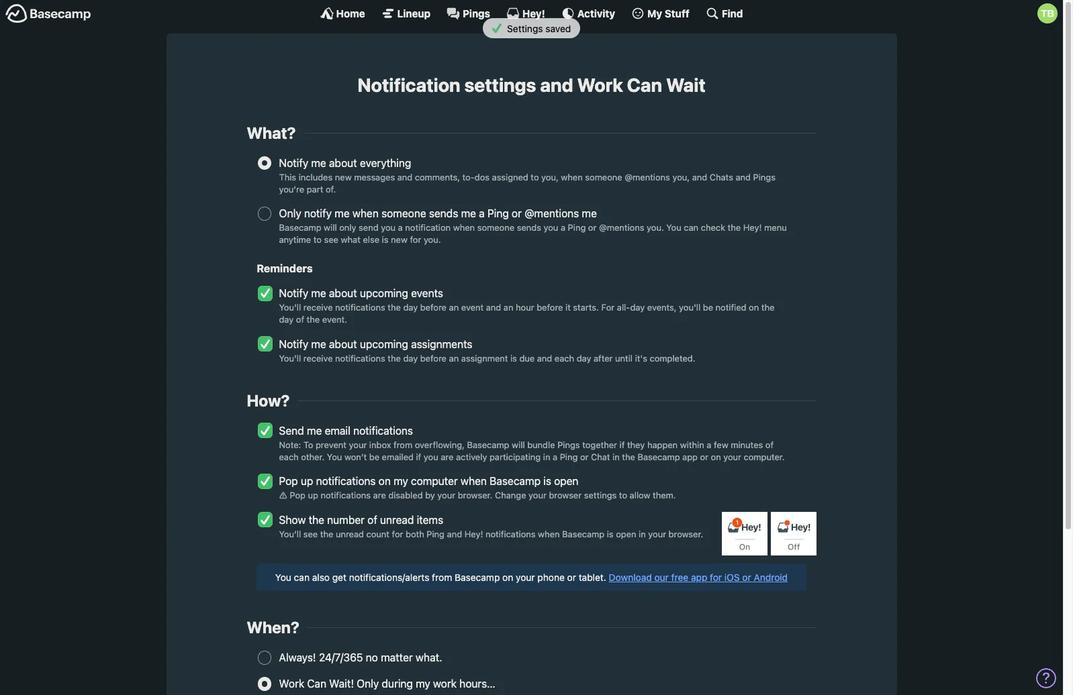 Task type: vqa. For each thing, say whether or not it's contained in the screenshot.
Steve Marsh image
no



Task type: describe. For each thing, give the bounding box(es) containing it.
pings inside the send me email notifications note: to prevent your inbox from overflowing, basecamp will bundle pings together if they happen within a few minutes of each other.                   you won't be emailed if you are actively participating in a ping or chat in the basecamp app or on your computer.
[[558, 440, 580, 451]]

always!
[[279, 652, 316, 664]]

only
[[339, 222, 356, 233]]

always! 24/7/365 no matter what.
[[279, 652, 442, 664]]

1 horizontal spatial unread
[[380, 514, 414, 526]]

notifications up number
[[321, 491, 371, 501]]

they
[[627, 440, 645, 451]]

ping inside 'show the number of unread items you'll see the unread count for both ping and hey! notifications when basecamp is open in your browser.'
[[427, 529, 445, 540]]

you'll
[[279, 529, 301, 540]]

1 horizontal spatial work
[[577, 74, 623, 96]]

menu
[[765, 222, 787, 233]]

the inside notify me about upcoming assignments you'll receive notifications the day before an assignment is due and each day after until it's completed.
[[388, 353, 401, 364]]

dos
[[475, 172, 490, 182]]

notify
[[304, 208, 332, 220]]

⚠️
[[279, 491, 287, 501]]

what
[[341, 235, 361, 245]]

matter
[[381, 652, 413, 664]]

phone
[[538, 572, 565, 584]]

notify for notify me about everything
[[279, 157, 308, 169]]

0 vertical spatial up
[[301, 476, 313, 488]]

settings saved alert
[[0, 18, 1063, 38]]

notifications inside notify me about upcoming assignments you'll receive notifications the day before an assignment is due and each day after until it's completed.
[[335, 353, 385, 364]]

check
[[701, 222, 726, 233]]

0 horizontal spatial you
[[381, 222, 396, 233]]

it's
[[635, 353, 648, 364]]

browser. inside 'show the number of unread items you'll see the unread count for both ping and hey! notifications when basecamp is open in your browser.'
[[669, 529, 704, 540]]

hour
[[516, 302, 535, 313]]

before for notify me about upcoming events
[[420, 302, 447, 313]]

else
[[363, 235, 380, 245]]

me inside the send me email notifications note: to prevent your inbox from overflowing, basecamp will bundle pings together if they happen within a few minutes of each other.                   you won't be emailed if you are actively participating in a ping or chat in the basecamp app or on your computer.
[[307, 425, 322, 437]]

send
[[279, 425, 304, 437]]

for inside only notify me when someone sends me a ping or @mentions me basecamp will only send you a notification when someone sends you a ping or @mentions you. you can check the hey! menu anytime to see what else is new for you.
[[410, 235, 421, 245]]

1 horizontal spatial my
[[416, 679, 430, 691]]

no
[[366, 652, 378, 664]]

notifications inside 'show the number of unread items you'll see the unread count for both ping and hey! notifications when basecamp is open in your browser.'
[[486, 529, 536, 540]]

hey! inside "popup button"
[[523, 7, 545, 19]]

actively
[[456, 452, 487, 463]]

your up won't
[[349, 440, 367, 451]]

chat
[[591, 452, 610, 463]]

1 vertical spatial if
[[416, 452, 421, 463]]

me inside notify me about upcoming events you'll receive notifications the day before an event and an hour before it starts. for all-day events, you'll be notified on the day of the event.
[[311, 288, 326, 300]]

2 vertical spatial you
[[275, 572, 292, 584]]

computer
[[411, 476, 458, 488]]

0 horizontal spatial work
[[279, 679, 304, 691]]

only notify me when someone sends me a ping or @mentions me basecamp will only send you a notification when someone sends you a ping or @mentions you. you can check the hey! menu anytime to see what else is new for you.
[[279, 208, 787, 245]]

a left 'notification'
[[398, 222, 403, 233]]

disabled
[[389, 491, 423, 501]]

notifications inside the send me email notifications note: to prevent your inbox from overflowing, basecamp will bundle pings together if they happen within a few minutes of each other.                   you won't be emailed if you are actively participating in a ping or chat in the basecamp app or on your computer.
[[353, 425, 413, 437]]

to-
[[463, 172, 475, 182]]

0 horizontal spatial settings
[[465, 74, 536, 96]]

emailed
[[382, 452, 414, 463]]

you'll
[[679, 302, 701, 313]]

activity
[[578, 7, 615, 19]]

notify me about upcoming assignments you'll receive notifications the day before an assignment is due and each day after until it's completed.
[[279, 338, 696, 364]]

notifications down won't
[[316, 476, 376, 488]]

won't
[[345, 452, 367, 463]]

2 horizontal spatial for
[[710, 572, 722, 584]]

happen
[[648, 440, 678, 451]]

allow
[[630, 491, 651, 501]]

home link
[[320, 7, 365, 20]]

from inside the send me email notifications note: to prevent your inbox from overflowing, basecamp will bundle pings together if they happen within a few minutes of each other.                   you won't be emailed if you are actively participating in a ping or chat in the basecamp app or on your computer.
[[394, 440, 413, 451]]

is inside 'show the number of unread items you'll see the unread count for both ping and hey! notifications when basecamp is open in your browser.'
[[607, 529, 614, 540]]

1 vertical spatial can
[[294, 572, 310, 584]]

1 vertical spatial @mentions
[[525, 208, 579, 220]]

part
[[307, 184, 323, 195]]

an left hour
[[504, 302, 514, 313]]

a down notify me about everything this includes new messages and comments, to-dos assigned to you, when someone @mentions you, and chats and pings you're part of. at top
[[561, 222, 566, 233]]

my inside pop up notifications on my computer when basecamp is open ⚠️ pop up notifications are disabled by your browser. change your browser settings to allow them.
[[394, 476, 408, 488]]

on inside notify me about upcoming events you'll receive notifications the day before an event and an hour before it starts. for all-day events, you'll be notified on the day of the event.
[[749, 302, 759, 313]]

to inside only notify me when someone sends me a ping or @mentions me basecamp will only send you a notification when someone sends you a ping or @mentions you. you can check the hey! menu anytime to see what else is new for you.
[[314, 235, 322, 245]]

find
[[722, 7, 743, 19]]

notifications/alerts
[[349, 572, 430, 584]]

your left phone
[[516, 572, 535, 584]]

show the number of unread items you'll see the unread count for both ping and hey! notifications when basecamp is open in your browser.
[[279, 514, 704, 540]]

activity link
[[562, 7, 615, 20]]

when inside notify me about everything this includes new messages and comments, to-dos assigned to you, when someone @mentions you, and chats and pings you're part of.
[[561, 172, 583, 182]]

until
[[615, 353, 633, 364]]

events
[[411, 288, 443, 300]]

an for notify me about upcoming assignments
[[449, 353, 459, 364]]

note:
[[279, 440, 301, 451]]

count
[[367, 529, 390, 540]]

and down saved
[[540, 74, 573, 96]]

you inside the send me email notifications note: to prevent your inbox from overflowing, basecamp will bundle pings together if they happen within a few minutes of each other.                   you won't be emailed if you are actively participating in a ping or chat in the basecamp app or on your computer.
[[424, 452, 438, 463]]

assignments
[[411, 338, 473, 350]]

new inside notify me about everything this includes new messages and comments, to-dos assigned to you, when someone @mentions you, and chats and pings you're part of.
[[335, 172, 352, 182]]

includes
[[299, 172, 333, 182]]

hey! button
[[506, 7, 545, 20]]

upcoming for events
[[360, 288, 408, 300]]

number
[[327, 514, 365, 526]]

me inside notify me about everything this includes new messages and comments, to-dos assigned to you, when someone @mentions you, and chats and pings you're part of.
[[311, 157, 326, 169]]

you can also get notifications/alerts from basecamp on your phone or tablet. download our free app for ios or android
[[275, 572, 788, 584]]

24/7/365
[[319, 652, 363, 664]]

1 vertical spatial only
[[357, 679, 379, 691]]

my stuff button
[[632, 7, 690, 20]]

basecamp up actively
[[467, 440, 510, 451]]

new inside only notify me when someone sends me a ping or @mentions me basecamp will only send you a notification when someone sends you a ping or @mentions you. you can check the hey! menu anytime to see what else is new for you.
[[391, 235, 408, 245]]

1 vertical spatial pop
[[290, 491, 306, 501]]

app inside the send me email notifications note: to prevent your inbox from overflowing, basecamp will bundle pings together if they happen within a few minutes of each other.                   you won't be emailed if you are actively participating in a ping or chat in the basecamp app or on your computer.
[[683, 452, 698, 463]]

download
[[609, 572, 652, 584]]

download our free app for ios or android link
[[609, 572, 788, 584]]

you inside the send me email notifications note: to prevent your inbox from overflowing, basecamp will bundle pings together if they happen within a few minutes of each other.                   you won't be emailed if you are actively participating in a ping or chat in the basecamp app or on your computer.
[[327, 452, 342, 463]]

reminders
[[257, 263, 313, 275]]

for inside 'show the number of unread items you'll see the unread count for both ping and hey! notifications when basecamp is open in your browser.'
[[392, 529, 403, 540]]

and inside 'show the number of unread items you'll see the unread count for both ping and hey! notifications when basecamp is open in your browser.'
[[447, 529, 462, 540]]

1 horizontal spatial sends
[[517, 222, 541, 233]]

prevent
[[316, 440, 347, 451]]

hey! inside 'show the number of unread items you'll see the unread count for both ping and hey! notifications when basecamp is open in your browser.'
[[465, 529, 483, 540]]

your right the by
[[438, 491, 456, 501]]

notification settings and work can wait
[[358, 74, 706, 96]]

all-
[[617, 302, 630, 313]]

about for this
[[329, 157, 357, 169]]

basecamp inside 'show the number of unread items you'll see the unread count for both ping and hey! notifications when basecamp is open in your browser.'
[[562, 529, 605, 540]]

tim burton image
[[1038, 3, 1058, 24]]

of inside the send me email notifications note: to prevent your inbox from overflowing, basecamp will bundle pings together if they happen within a few minutes of each other.                   you won't be emailed if you are actively participating in a ping or chat in the basecamp app or on your computer.
[[766, 440, 774, 451]]

pings inside notify me about everything this includes new messages and comments, to-dos assigned to you, when someone @mentions you, and chats and pings you're part of.
[[753, 172, 776, 182]]

2 vertical spatial @mentions
[[599, 222, 645, 233]]

what.
[[416, 652, 442, 664]]

1 vertical spatial up
[[308, 491, 318, 501]]

each inside the send me email notifications note: to prevent your inbox from overflowing, basecamp will bundle pings together if they happen within a few minutes of each other.                   you won't be emailed if you are actively participating in a ping or chat in the basecamp app or on your computer.
[[279, 452, 299, 463]]

my stuff
[[648, 7, 690, 19]]

pop up notifications on my computer when basecamp is open ⚠️ pop up notifications are disabled by your browser. change your browser settings to allow them.
[[279, 476, 676, 501]]

ios
[[725, 572, 740, 584]]

to
[[304, 440, 313, 451]]

assigned
[[492, 172, 529, 182]]

how?
[[247, 391, 290, 410]]

wait
[[666, 74, 706, 96]]

when inside 'show the number of unread items you'll see the unread count for both ping and hey! notifications when basecamp is open in your browser.'
[[538, 529, 560, 540]]

basecamp down 'show the number of unread items you'll see the unread count for both ping and hey! notifications when basecamp is open in your browser.'
[[455, 572, 500, 584]]

what?
[[247, 123, 296, 142]]

email
[[325, 425, 351, 437]]

notifications inside notify me about upcoming events you'll receive notifications the day before an event and an hour before it starts. for all-day events, you'll be notified on the day of the event.
[[335, 302, 385, 313]]

basecamp inside pop up notifications on my computer when basecamp is open ⚠️ pop up notifications are disabled by your browser. change your browser settings to allow them.
[[490, 476, 541, 488]]

the inside only notify me when someone sends me a ping or @mentions me basecamp will only send you a notification when someone sends you a ping or @mentions you. you can check the hey! menu anytime to see what else is new for you.
[[728, 222, 741, 233]]

everything
[[360, 157, 411, 169]]

and left chats
[[692, 172, 708, 182]]

1 horizontal spatial from
[[432, 572, 452, 584]]

together
[[583, 440, 617, 451]]

day left after
[[577, 353, 591, 364]]

when right 'notification'
[[453, 222, 475, 233]]

notify me about upcoming events you'll receive notifications the day before an event and an hour before it starts. for all-day events, you'll be notified on the day of the event.
[[279, 288, 775, 325]]

notified
[[716, 302, 747, 313]]

show
[[279, 514, 306, 526]]

starts.
[[573, 302, 599, 313]]

overflowing,
[[415, 440, 465, 451]]

in inside 'show the number of unread items you'll see the unread count for both ping and hey! notifications when basecamp is open in your browser.'
[[639, 529, 646, 540]]

0 vertical spatial sends
[[429, 208, 458, 220]]

day left events,
[[630, 302, 645, 313]]

our
[[655, 572, 669, 584]]

on left phone
[[503, 572, 513, 584]]

can inside only notify me when someone sends me a ping or @mentions me basecamp will only send you a notification when someone sends you a ping or @mentions you. you can check the hey! menu anytime to see what else is new for you.
[[684, 222, 699, 233]]

when up send
[[353, 208, 379, 220]]

assignment
[[461, 353, 508, 364]]

also
[[312, 572, 330, 584]]

1 vertical spatial unread
[[336, 529, 364, 540]]

your right change
[[529, 491, 547, 501]]

is inside notify me about upcoming assignments you'll receive notifications the day before an assignment is due and each day after until it's completed.
[[511, 353, 517, 364]]



Task type: locate. For each thing, give the bounding box(es) containing it.
basecamp up anytime
[[279, 222, 321, 233]]

ping
[[488, 208, 509, 220], [568, 222, 586, 233], [560, 452, 578, 463], [427, 529, 445, 540]]

0 horizontal spatial browser.
[[458, 491, 493, 501]]

0 horizontal spatial be
[[369, 452, 380, 463]]

basecamp down happen
[[638, 452, 680, 463]]

receive down event.
[[303, 353, 333, 364]]

to inside pop up notifications on my computer when basecamp is open ⚠️ pop up notifications are disabled by your browser. change your browser settings to allow them.
[[619, 491, 627, 501]]

will inside only notify me when someone sends me a ping or @mentions me basecamp will only send you a notification when someone sends you a ping or @mentions you. you can check the hey! menu anytime to see what else is new for you.
[[324, 222, 337, 233]]

0 horizontal spatial are
[[373, 491, 386, 501]]

you.
[[647, 222, 664, 233], [424, 235, 441, 245]]

and right chats
[[736, 172, 751, 182]]

will
[[324, 222, 337, 233], [512, 440, 525, 451]]

1 horizontal spatial settings
[[584, 491, 617, 501]]

in down bundle
[[543, 452, 551, 463]]

1 horizontal spatial hey!
[[523, 7, 545, 19]]

1 horizontal spatial see
[[324, 235, 339, 245]]

get
[[332, 572, 347, 584]]

1 vertical spatial can
[[307, 679, 327, 691]]

are down "overflowing,"
[[441, 452, 454, 463]]

can left also at the left
[[294, 572, 310, 584]]

day down assignments
[[403, 353, 418, 364]]

hey! down pop up notifications on my computer when basecamp is open ⚠️ pop up notifications are disabled by your browser. change your browser settings to allow them. on the bottom
[[465, 529, 483, 540]]

browser. up 'show the number of unread items you'll see the unread count for both ping and hey! notifications when basecamp is open in your browser.'
[[458, 491, 493, 501]]

them.
[[653, 491, 676, 501]]

sends
[[429, 208, 458, 220], [517, 222, 541, 233]]

1 horizontal spatial in
[[613, 452, 620, 463]]

0 horizontal spatial someone
[[382, 208, 426, 220]]

you
[[381, 222, 396, 233], [544, 222, 559, 233], [424, 452, 438, 463]]

an inside notify me about upcoming assignments you'll receive notifications the day before an assignment is due and each day after until it's completed.
[[449, 353, 459, 364]]

receive for notify me about upcoming assignments
[[303, 353, 333, 364]]

1 vertical spatial hey!
[[744, 222, 762, 233]]

are left disabled
[[373, 491, 386, 501]]

basecamp inside only notify me when someone sends me a ping or @mentions me basecamp will only send you a notification when someone sends you a ping or @mentions you. you can check the hey! menu anytime to see what else is new for you.
[[279, 222, 321, 233]]

and inside notify me about upcoming events you'll receive notifications the day before an event and an hour before it starts. for all-day events, you'll be notified on the day of the event.
[[486, 302, 501, 313]]

be inside the send me email notifications note: to prevent your inbox from overflowing, basecamp will bundle pings together if they happen within a few minutes of each other.                   you won't be emailed if you are actively participating in a ping or chat in the basecamp app or on your computer.
[[369, 452, 380, 463]]

from right notifications/alerts
[[432, 572, 452, 584]]

pings right bundle
[[558, 440, 580, 451]]

0 horizontal spatial of
[[296, 315, 304, 325]]

hours…
[[460, 679, 496, 691]]

settings inside pop up notifications on my computer when basecamp is open ⚠️ pop up notifications are disabled by your browser. change your browser settings to allow them.
[[584, 491, 617, 501]]

this
[[279, 172, 296, 182]]

to right assigned
[[531, 172, 539, 182]]

android
[[754, 572, 788, 584]]

event
[[461, 302, 484, 313]]

home
[[336, 7, 365, 19]]

you. down 'notification'
[[424, 235, 441, 245]]

1 horizontal spatial can
[[627, 74, 663, 96]]

about down event.
[[329, 338, 357, 350]]

0 vertical spatial can
[[627, 74, 663, 96]]

my left work
[[416, 679, 430, 691]]

will left only
[[324, 222, 337, 233]]

a down dos
[[479, 208, 485, 220]]

comments,
[[415, 172, 460, 182]]

to inside notify me about everything this includes new messages and comments, to-dos assigned to you, when someone @mentions you, and chats and pings you're part of.
[[531, 172, 539, 182]]

0 horizontal spatial see
[[303, 529, 318, 540]]

0 vertical spatial new
[[335, 172, 352, 182]]

0 vertical spatial settings
[[465, 74, 536, 96]]

hey! inside only notify me when someone sends me a ping or @mentions me basecamp will only send you a notification when someone sends you a ping or @mentions you. you can check the hey! menu anytime to see what else is new for you.
[[744, 222, 762, 233]]

be right you'll
[[703, 302, 713, 313]]

my
[[648, 7, 663, 19]]

0 horizontal spatial unread
[[336, 529, 364, 540]]

for left both
[[392, 529, 403, 540]]

1 vertical spatial each
[[279, 452, 299, 463]]

pings button
[[447, 7, 490, 20]]

work can wait! only during my work hours…
[[279, 679, 496, 691]]

1 vertical spatial about
[[329, 288, 357, 300]]

1 vertical spatial see
[[303, 529, 318, 540]]

both
[[406, 529, 424, 540]]

1 horizontal spatial you.
[[647, 222, 664, 233]]

0 vertical spatial open
[[554, 476, 579, 488]]

1 horizontal spatial someone
[[477, 222, 515, 233]]

before
[[420, 302, 447, 313], [537, 302, 563, 313], [420, 353, 447, 364]]

are inside the send me email notifications note: to prevent your inbox from overflowing, basecamp will bundle pings together if they happen within a few minutes of each other.                   you won't be emailed if you are actively participating in a ping or chat in the basecamp app or on your computer.
[[441, 452, 454, 463]]

notify inside notify me about upcoming assignments you'll receive notifications the day before an assignment is due and each day after until it's completed.
[[279, 338, 308, 350]]

open inside 'show the number of unread items you'll see the unread count for both ping and hey! notifications when basecamp is open in your browser.'
[[616, 529, 637, 540]]

open
[[554, 476, 579, 488], [616, 529, 637, 540]]

settings down settings
[[465, 74, 536, 96]]

2 vertical spatial someone
[[477, 222, 515, 233]]

you'll
[[279, 302, 301, 313], [279, 353, 301, 364]]

1 vertical spatial upcoming
[[360, 338, 408, 350]]

see inside 'show the number of unread items you'll see the unread count for both ping and hey! notifications when basecamp is open in your browser.'
[[303, 529, 318, 540]]

upcoming left assignments
[[360, 338, 408, 350]]

in right chat
[[613, 452, 620, 463]]

basecamp
[[279, 222, 321, 233], [467, 440, 510, 451], [638, 452, 680, 463], [490, 476, 541, 488], [562, 529, 605, 540], [455, 572, 500, 584]]

of up computer. at the bottom right of page
[[766, 440, 774, 451]]

your down the few
[[724, 452, 742, 463]]

pings
[[463, 7, 490, 19], [753, 172, 776, 182], [558, 440, 580, 451]]

about inside notify me about upcoming assignments you'll receive notifications the day before an assignment is due and each day after until it's completed.
[[329, 338, 357, 350]]

notify for notify me about upcoming assignments
[[279, 338, 308, 350]]

1 about from the top
[[329, 157, 357, 169]]

minutes
[[731, 440, 763, 451]]

0 horizontal spatial you
[[275, 572, 292, 584]]

bundle
[[528, 440, 555, 451]]

you'll down reminders on the left top of page
[[279, 302, 301, 313]]

can
[[627, 74, 663, 96], [307, 679, 327, 691]]

if
[[620, 440, 625, 451], [416, 452, 421, 463]]

when down actively
[[461, 476, 487, 488]]

2 horizontal spatial pings
[[753, 172, 776, 182]]

0 horizontal spatial from
[[394, 440, 413, 451]]

you'll for notify me about upcoming assignments
[[279, 353, 301, 364]]

0 vertical spatial you.
[[647, 222, 664, 233]]

or
[[512, 208, 522, 220], [588, 222, 597, 233], [580, 452, 589, 463], [700, 452, 709, 463], [567, 572, 576, 584], [743, 572, 752, 584]]

an left event
[[449, 302, 459, 313]]

1 vertical spatial notify
[[279, 288, 308, 300]]

you right send
[[381, 222, 396, 233]]

before left it
[[537, 302, 563, 313]]

0 vertical spatial to
[[531, 172, 539, 182]]

from
[[394, 440, 413, 451], [432, 572, 452, 584]]

on inside the send me email notifications note: to prevent your inbox from overflowing, basecamp will bundle pings together if they happen within a few minutes of each other.                   you won't be emailed if you are actively participating in a ping or chat in the basecamp app or on your computer.
[[711, 452, 721, 463]]

you,
[[542, 172, 559, 182], [673, 172, 690, 182]]

you're
[[279, 184, 304, 195]]

be down inbox
[[369, 452, 380, 463]]

on right notified
[[749, 302, 759, 313]]

you down prevent
[[327, 452, 342, 463]]

are inside pop up notifications on my computer when basecamp is open ⚠️ pop up notifications are disabled by your browser. change your browser settings to allow them.
[[373, 491, 386, 501]]

events,
[[647, 302, 677, 313]]

1 you, from the left
[[542, 172, 559, 182]]

1 vertical spatial pings
[[753, 172, 776, 182]]

open inside pop up notifications on my computer when basecamp is open ⚠️ pop up notifications are disabled by your browser. change your browser settings to allow them.
[[554, 476, 579, 488]]

basecamp down browser at the right bottom of page
[[562, 529, 605, 540]]

about up of.
[[329, 157, 357, 169]]

of.
[[326, 184, 336, 195]]

0 vertical spatial @mentions
[[625, 172, 670, 182]]

pings right chats
[[753, 172, 776, 182]]

2 upcoming from the top
[[360, 338, 408, 350]]

2 horizontal spatial hey!
[[744, 222, 762, 233]]

see right you'll
[[303, 529, 318, 540]]

0 vertical spatial pings
[[463, 7, 490, 19]]

of
[[296, 315, 304, 325], [766, 440, 774, 451], [368, 514, 377, 526]]

you'll for notify me about upcoming events
[[279, 302, 301, 313]]

before for notify me about upcoming assignments
[[420, 353, 447, 364]]

your down them.
[[649, 529, 666, 540]]

notify up how? at the left bottom
[[279, 338, 308, 350]]

upcoming inside notify me about upcoming assignments you'll receive notifications the day before an assignment is due and each day after until it's completed.
[[360, 338, 408, 350]]

receive
[[303, 302, 333, 313], [303, 353, 333, 364]]

you. left check
[[647, 222, 664, 233]]

about for assignments
[[329, 338, 357, 350]]

for
[[602, 302, 615, 313]]

0 vertical spatial my
[[394, 476, 408, 488]]

and
[[540, 74, 573, 96], [398, 172, 413, 182], [692, 172, 708, 182], [736, 172, 751, 182], [486, 302, 501, 313], [537, 353, 552, 364], [447, 529, 462, 540]]

unread up both
[[380, 514, 414, 526]]

2 horizontal spatial someone
[[585, 172, 623, 182]]

2 horizontal spatial of
[[766, 440, 774, 451]]

inbox
[[369, 440, 391, 451]]

0 horizontal spatial for
[[392, 529, 403, 540]]

on inside pop up notifications on my computer when basecamp is open ⚠️ pop up notifications are disabled by your browser. change your browser settings to allow them.
[[379, 476, 391, 488]]

unread down number
[[336, 529, 364, 540]]

1 horizontal spatial if
[[620, 440, 625, 451]]

0 vertical spatial pop
[[279, 476, 298, 488]]

0 vertical spatial if
[[620, 440, 625, 451]]

messages
[[354, 172, 395, 182]]

up right ⚠️
[[308, 491, 318, 501]]

1 horizontal spatial new
[[391, 235, 408, 245]]

3 about from the top
[[329, 338, 357, 350]]

see left what
[[324, 235, 339, 245]]

0 vertical spatial unread
[[380, 514, 414, 526]]

main element
[[0, 0, 1063, 26]]

1 horizontal spatial for
[[410, 235, 421, 245]]

0 horizontal spatial in
[[543, 452, 551, 463]]

notify me about everything this includes new messages and comments, to-dos assigned to you, when someone @mentions you, and chats and pings you're part of.
[[279, 157, 776, 195]]

0 horizontal spatial if
[[416, 452, 421, 463]]

notify
[[279, 157, 308, 169], [279, 288, 308, 300], [279, 338, 308, 350]]

0 vertical spatial about
[[329, 157, 357, 169]]

is left due
[[511, 353, 517, 364]]

within
[[680, 440, 705, 451]]

an for notify me about upcoming events
[[449, 302, 459, 313]]

day
[[403, 302, 418, 313], [630, 302, 645, 313], [279, 315, 294, 325], [403, 353, 418, 364], [577, 353, 591, 364]]

1 horizontal spatial each
[[555, 353, 574, 364]]

open up browser at the right bottom of page
[[554, 476, 579, 488]]

0 vertical spatial receive
[[303, 302, 333, 313]]

items
[[417, 514, 443, 526]]

2 horizontal spatial in
[[639, 529, 646, 540]]

you'll up how? at the left bottom
[[279, 353, 301, 364]]

see inside only notify me when someone sends me a ping or @mentions me basecamp will only send you a notification when someone sends you a ping or @mentions you. you can check the hey! menu anytime to see what else is new for you.
[[324, 235, 339, 245]]

1 upcoming from the top
[[360, 288, 408, 300]]

by
[[425, 491, 435, 501]]

you'll inside notify me about upcoming assignments you'll receive notifications the day before an assignment is due and each day after until it's completed.
[[279, 353, 301, 364]]

receive inside notify me about upcoming assignments you'll receive notifications the day before an assignment is due and each day after until it's completed.
[[303, 353, 333, 364]]

notify inside notify me about upcoming events you'll receive notifications the day before an event and an hour before it starts. for all-day events, you'll be notified on the day of the event.
[[279, 288, 308, 300]]

of inside 'show the number of unread items you'll see the unread count for both ping and hey! notifications when basecamp is open in your browser.'
[[368, 514, 377, 526]]

0 horizontal spatial hey!
[[465, 529, 483, 540]]

from up emailed
[[394, 440, 413, 451]]

0 vertical spatial will
[[324, 222, 337, 233]]

after
[[594, 353, 613, 364]]

you, right assigned
[[542, 172, 559, 182]]

a left the few
[[707, 440, 712, 451]]

1 vertical spatial to
[[314, 235, 322, 245]]

event.
[[322, 315, 347, 325]]

the
[[728, 222, 741, 233], [388, 302, 401, 313], [762, 302, 775, 313], [307, 315, 320, 325], [388, 353, 401, 364], [622, 452, 635, 463], [309, 514, 324, 526], [320, 529, 333, 540]]

when?
[[247, 619, 300, 637]]

work
[[433, 679, 457, 691]]

1 vertical spatial app
[[691, 572, 708, 584]]

will inside the send me email notifications note: to prevent your inbox from overflowing, basecamp will bundle pings together if they happen within a few minutes of each other.                   you won't be emailed if you are actively participating in a ping or chat in the basecamp app or on your computer.
[[512, 440, 525, 451]]

when right assigned
[[561, 172, 583, 182]]

0 horizontal spatial you.
[[424, 235, 441, 245]]

due
[[520, 353, 535, 364]]

receive for notify me about upcoming events
[[303, 302, 333, 313]]

each right due
[[555, 353, 574, 364]]

browser. inside pop up notifications on my computer when basecamp is open ⚠️ pop up notifications are disabled by your browser. change your browser settings to allow them.
[[458, 491, 493, 501]]

your inside 'show the number of unread items you'll see the unread count for both ping and hey! notifications when basecamp is open in your browser.'
[[649, 529, 666, 540]]

can left wait
[[627, 74, 663, 96]]

1 vertical spatial browser.
[[669, 529, 704, 540]]

when inside pop up notifications on my computer when basecamp is open ⚠️ pop up notifications are disabled by your browser. change your browser settings to allow them.
[[461, 476, 487, 488]]

be inside notify me about upcoming events you'll receive notifications the day before an event and an hour before it starts. for all-day events, you'll be notified on the day of the event.
[[703, 302, 713, 313]]

0 vertical spatial only
[[279, 208, 301, 220]]

3 notify from the top
[[279, 338, 308, 350]]

2 vertical spatial to
[[619, 491, 627, 501]]

notifications up inbox
[[353, 425, 413, 437]]

each down the note:
[[279, 452, 299, 463]]

is up the download
[[607, 529, 614, 540]]

pop
[[279, 476, 298, 488], [290, 491, 306, 501]]

2 notify from the top
[[279, 288, 308, 300]]

someone inside notify me about everything this includes new messages and comments, to-dos assigned to you, when someone @mentions you, and chats and pings you're part of.
[[585, 172, 623, 182]]

you'll inside notify me about upcoming events you'll receive notifications the day before an event and an hour before it starts. for all-day events, you'll be notified on the day of the event.
[[279, 302, 301, 313]]

ping inside the send me email notifications note: to prevent your inbox from overflowing, basecamp will bundle pings together if they happen within a few minutes of each other.                   you won't be emailed if you are actively participating in a ping or chat in the basecamp app or on your computer.
[[560, 452, 578, 463]]

settings right browser at the right bottom of page
[[584, 491, 617, 501]]

it
[[566, 302, 571, 313]]

and inside notify me about upcoming assignments you'll receive notifications the day before an assignment is due and each day after until it's completed.
[[537, 353, 552, 364]]

in
[[543, 452, 551, 463], [613, 452, 620, 463], [639, 529, 646, 540]]

basecamp up change
[[490, 476, 541, 488]]

upcoming inside notify me about upcoming events you'll receive notifications the day before an event and an hour before it starts. for all-day events, you'll be notified on the day of the event.
[[360, 288, 408, 300]]

0 vertical spatial you'll
[[279, 302, 301, 313]]

new right else
[[391, 235, 408, 245]]

me inside notify me about upcoming assignments you'll receive notifications the day before an assignment is due and each day after until it's completed.
[[311, 338, 326, 350]]

about inside notify me about everything this includes new messages and comments, to-dos assigned to you, when someone @mentions you, and chats and pings you're part of.
[[329, 157, 357, 169]]

see
[[324, 235, 339, 245], [303, 529, 318, 540]]

0 vertical spatial be
[[703, 302, 713, 313]]

0 horizontal spatial can
[[307, 679, 327, 691]]

up
[[301, 476, 313, 488], [308, 491, 318, 501]]

new up of.
[[335, 172, 352, 182]]

app down within
[[683, 452, 698, 463]]

send me email notifications note: to prevent your inbox from overflowing, basecamp will bundle pings together if they happen within a few minutes of each other.                   you won't be emailed if you are actively participating in a ping or chat in the basecamp app or on your computer.
[[279, 425, 785, 463]]

you inside only notify me when someone sends me a ping or @mentions me basecamp will only send you a notification when someone sends you a ping or @mentions you. you can check the hey! menu anytime to see what else is new for you.
[[667, 222, 682, 233]]

1 vertical spatial of
[[766, 440, 774, 451]]

only down you're
[[279, 208, 301, 220]]

receive up event.
[[303, 302, 333, 313]]

app right free
[[691, 572, 708, 584]]

1 horizontal spatial will
[[512, 440, 525, 451]]

2 about from the top
[[329, 288, 357, 300]]

0 horizontal spatial each
[[279, 452, 299, 463]]

1 vertical spatial sends
[[517, 222, 541, 233]]

1 vertical spatial you.
[[424, 235, 441, 245]]

1 vertical spatial will
[[512, 440, 525, 451]]

1 horizontal spatial pings
[[558, 440, 580, 451]]

lineup
[[397, 7, 431, 19]]

1 vertical spatial my
[[416, 679, 430, 691]]

before down events
[[420, 302, 447, 313]]

0 vertical spatial from
[[394, 440, 413, 451]]

on up disabled
[[379, 476, 391, 488]]

during
[[382, 679, 413, 691]]

1 horizontal spatial you
[[424, 452, 438, 463]]

2 horizontal spatial you
[[667, 222, 682, 233]]

is up browser at the right bottom of page
[[544, 476, 551, 488]]

about for events
[[329, 288, 357, 300]]

0 horizontal spatial open
[[554, 476, 579, 488]]

1 you'll from the top
[[279, 302, 301, 313]]

1 receive from the top
[[303, 302, 333, 313]]

is inside pop up notifications on my computer when basecamp is open ⚠️ pop up notifications are disabled by your browser. change your browser settings to allow them.
[[544, 476, 551, 488]]

someone
[[585, 172, 623, 182], [382, 208, 426, 220], [477, 222, 515, 233]]

0 vertical spatial browser.
[[458, 491, 493, 501]]

pings inside popup button
[[463, 7, 490, 19]]

anytime
[[279, 235, 311, 245]]

day left event.
[[279, 315, 294, 325]]

unread
[[380, 514, 414, 526], [336, 529, 364, 540]]

0 horizontal spatial my
[[394, 476, 408, 488]]

switch accounts image
[[5, 3, 91, 24]]

1 notify from the top
[[279, 157, 308, 169]]

to left allow
[[619, 491, 627, 501]]

2 you, from the left
[[673, 172, 690, 182]]

for down 'notification'
[[410, 235, 421, 245]]

notify inside notify me about everything this includes new messages and comments, to-dos assigned to you, when someone @mentions you, and chats and pings you're part of.
[[279, 157, 308, 169]]

upcoming for assignments
[[360, 338, 408, 350]]

notifications
[[335, 302, 385, 313], [335, 353, 385, 364], [353, 425, 413, 437], [316, 476, 376, 488], [321, 491, 371, 501], [486, 529, 536, 540]]

2 receive from the top
[[303, 353, 333, 364]]

1 horizontal spatial only
[[357, 679, 379, 691]]

browser
[[549, 491, 582, 501]]

notify up this
[[279, 157, 308, 169]]

on down the few
[[711, 452, 721, 463]]

@mentions inside notify me about everything this includes new messages and comments, to-dos assigned to you, when someone @mentions you, and chats and pings you're part of.
[[625, 172, 670, 182]]

receive inside notify me about upcoming events you'll receive notifications the day before an event and an hour before it starts. for all-day events, you'll be notified on the day of the event.
[[303, 302, 333, 313]]

1 vertical spatial you
[[327, 452, 342, 463]]

only inside only notify me when someone sends me a ping or @mentions me basecamp will only send you a notification when someone sends you a ping or @mentions you. you can check the hey! menu anytime to see what else is new for you.
[[279, 208, 301, 220]]

is inside only notify me when someone sends me a ping or @mentions me basecamp will only send you a notification when someone sends you a ping or @mentions you. you can check the hey! menu anytime to see what else is new for you.
[[382, 235, 389, 245]]

2 horizontal spatial you
[[544, 222, 559, 233]]

your
[[349, 440, 367, 451], [724, 452, 742, 463], [438, 491, 456, 501], [529, 491, 547, 501], [649, 529, 666, 540], [516, 572, 535, 584]]

1 horizontal spatial can
[[684, 222, 699, 233]]

you, left chats
[[673, 172, 690, 182]]

each inside notify me about upcoming assignments you'll receive notifications the day before an assignment is due and each day after until it's completed.
[[555, 353, 574, 364]]

work
[[577, 74, 623, 96], [279, 679, 304, 691]]

about inside notify me about upcoming events you'll receive notifications the day before an event and an hour before it starts. for all-day events, you'll be notified on the day of the event.
[[329, 288, 357, 300]]

1 horizontal spatial you,
[[673, 172, 690, 182]]

pop right ⚠️
[[290, 491, 306, 501]]

completed.
[[650, 353, 696, 364]]

1 horizontal spatial browser.
[[669, 529, 704, 540]]

0 vertical spatial you
[[667, 222, 682, 233]]

2 vertical spatial pings
[[558, 440, 580, 451]]

tablet.
[[579, 572, 607, 584]]

of left event.
[[296, 315, 304, 325]]

of inside notify me about upcoming events you'll receive notifications the day before an event and an hour before it starts. for all-day events, you'll be notified on the day of the event.
[[296, 315, 304, 325]]

1 horizontal spatial open
[[616, 529, 637, 540]]

about up event.
[[329, 288, 357, 300]]

0 horizontal spatial only
[[279, 208, 301, 220]]

1 horizontal spatial are
[[441, 452, 454, 463]]

notification
[[405, 222, 451, 233]]

before inside notify me about upcoming assignments you'll receive notifications the day before an assignment is due and each day after until it's completed.
[[420, 353, 447, 364]]

stuff
[[665, 7, 690, 19]]

in down allow
[[639, 529, 646, 540]]

pings left hey! "popup button" at the top
[[463, 7, 490, 19]]

notify down reminders on the left top of page
[[279, 288, 308, 300]]

1 horizontal spatial to
[[531, 172, 539, 182]]

2 vertical spatial hey!
[[465, 529, 483, 540]]

when down browser at the right bottom of page
[[538, 529, 560, 540]]

my up disabled
[[394, 476, 408, 488]]

notification
[[358, 74, 461, 96]]

1 vertical spatial work
[[279, 679, 304, 691]]

a down bundle
[[553, 452, 558, 463]]

0 horizontal spatial can
[[294, 572, 310, 584]]

1 vertical spatial for
[[392, 529, 403, 540]]

if right emailed
[[416, 452, 421, 463]]

you left also at the left
[[275, 572, 292, 584]]

can left check
[[684, 222, 699, 233]]

to right anytime
[[314, 235, 322, 245]]

can left wait!
[[307, 679, 327, 691]]

can
[[684, 222, 699, 233], [294, 572, 310, 584]]

2 horizontal spatial to
[[619, 491, 627, 501]]

notify for notify me about upcoming events
[[279, 288, 308, 300]]

only right wait!
[[357, 679, 379, 691]]

day down events
[[403, 302, 418, 313]]

and down everything
[[398, 172, 413, 182]]

0 horizontal spatial pings
[[463, 7, 490, 19]]

hey! left menu
[[744, 222, 762, 233]]

me
[[311, 157, 326, 169], [335, 208, 350, 220], [461, 208, 476, 220], [582, 208, 597, 220], [311, 288, 326, 300], [311, 338, 326, 350], [307, 425, 322, 437]]

2 you'll from the top
[[279, 353, 301, 364]]

the inside the send me email notifications note: to prevent your inbox from overflowing, basecamp will bundle pings together if they happen within a few minutes of each other.                   you won't be emailed if you are actively participating in a ping or chat in the basecamp app or on your computer.
[[622, 452, 635, 463]]



